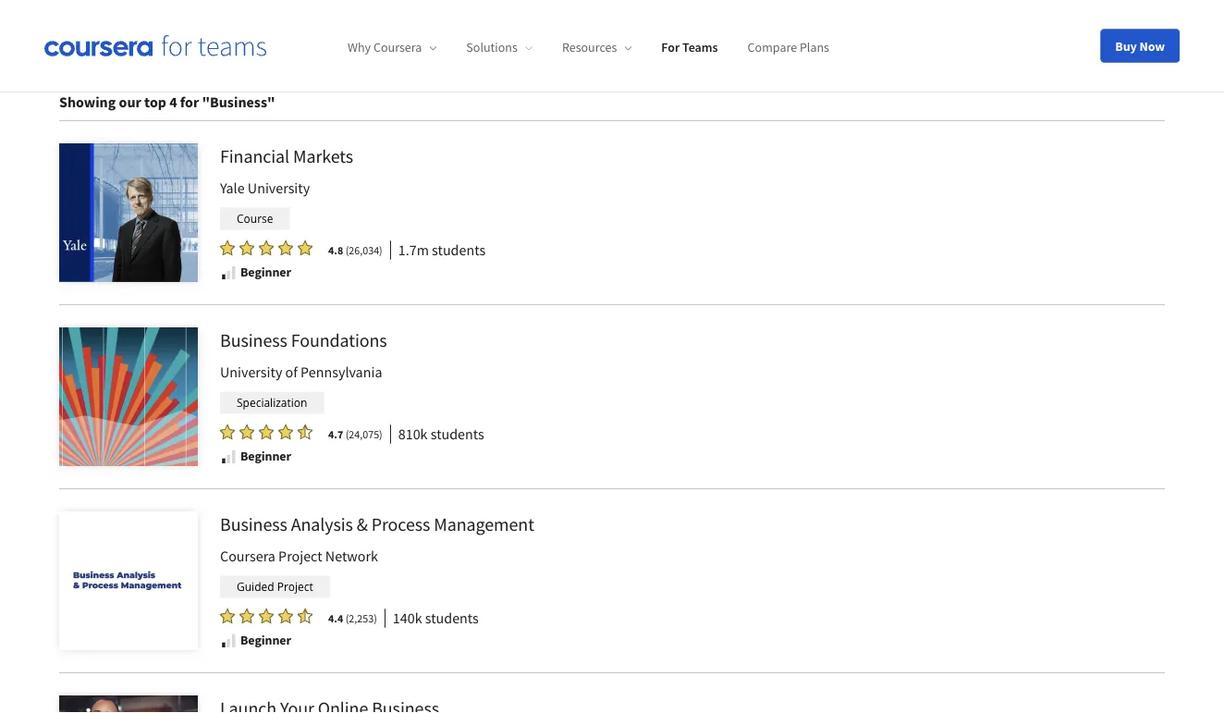 Task type: locate. For each thing, give the bounding box(es) containing it.
filled star image down course
[[259, 240, 274, 256]]

students right 1.7m
[[432, 241, 486, 260]]

0 vertical spatial business
[[326, 46, 374, 62]]

compare plans link
[[748, 39, 830, 56]]

beginner level image down the specialization
[[220, 448, 237, 465]]

students right 810k
[[431, 425, 484, 444]]

financial markets
[[220, 145, 353, 168]]

yale
[[220, 179, 245, 197]]

coursera up guided
[[220, 547, 276, 565]]

0 vertical spatial coursera
[[374, 39, 422, 56]]

0 horizontal spatial science
[[459, 46, 500, 62]]

1 beginner from the top
[[240, 263, 291, 280]]

science right data
[[555, 46, 597, 62]]

4.4
[[328, 611, 343, 625]]

science for data science
[[555, 46, 597, 62]]

2 vertical spatial students
[[425, 609, 479, 628]]

science inside 'button'
[[555, 46, 597, 62]]

information technology
[[625, 46, 754, 62]]

science right "computer"
[[459, 46, 500, 62]]

0 vertical spatial beginner level image
[[220, 264, 237, 281]]

plans
[[800, 39, 830, 56]]

business
[[326, 46, 374, 62], [220, 329, 287, 352], [220, 513, 287, 536]]

filled star image for financial markets
[[259, 240, 274, 256]]

markets
[[293, 145, 353, 168]]

of
[[285, 363, 298, 381]]

computer
[[401, 46, 456, 62]]

health
[[782, 46, 818, 62]]

business up coursera project network
[[220, 513, 287, 536]]

business up of
[[220, 329, 287, 352]]

project down 'analysis'
[[278, 547, 322, 565]]

1 vertical spatial project
[[277, 579, 313, 594]]

financial
[[220, 145, 290, 168]]

beginner down the specialization
[[240, 447, 291, 464]]

2 science from the left
[[555, 46, 597, 62]]

2 beginner from the top
[[240, 447, 291, 464]]

university down financial markets
[[248, 179, 310, 197]]

science inside button
[[459, 46, 500, 62]]

coursera
[[374, 39, 422, 56], [220, 547, 276, 565]]

1 vertical spatial beginner
[[240, 447, 291, 464]]

business inside button
[[326, 46, 374, 62]]

(24,075)
[[346, 427, 383, 441]]

for
[[662, 39, 680, 56]]

filled star image down the specialization
[[259, 424, 274, 440]]

&
[[357, 513, 368, 536]]

university up the specialization
[[220, 363, 282, 381]]

filled star image
[[220, 240, 235, 256], [259, 240, 274, 256], [259, 424, 274, 440], [259, 608, 274, 625]]

for teams link
[[662, 39, 718, 56]]

popular
[[257, 45, 307, 63]]

None button
[[834, 39, 967, 69]]

business foundations by university of pennsylvania image
[[59, 328, 198, 466]]

0 vertical spatial students
[[432, 241, 486, 260]]

beginner down guided project
[[240, 631, 291, 648]]

1 vertical spatial beginner level image
[[220, 448, 237, 465]]

"business"
[[202, 93, 275, 111]]

specialization
[[237, 395, 307, 410]]

computer science
[[401, 46, 500, 62]]

university of pennsylvania
[[220, 363, 382, 381]]

1 vertical spatial coursera
[[220, 547, 276, 565]]

0 vertical spatial project
[[278, 547, 322, 565]]

university
[[248, 179, 310, 197], [220, 363, 282, 381]]

beginner
[[240, 263, 291, 280], [240, 447, 291, 464], [240, 631, 291, 648]]

guided project
[[237, 579, 313, 594]]

1.7m students
[[398, 241, 486, 260]]

filled star image for business foundations
[[259, 424, 274, 440]]

0 vertical spatial beginner
[[240, 263, 291, 280]]

Computer Science button
[[389, 39, 512, 69]]

science
[[459, 46, 500, 62], [555, 46, 597, 62]]

beginner level image down course
[[220, 264, 237, 281]]

science for computer science
[[459, 46, 500, 62]]

business foundations
[[220, 329, 387, 352]]

filled star image down guided project
[[259, 608, 274, 625]]

popular option group
[[314, 39, 967, 69]]

filled star image down yale
[[220, 240, 235, 256]]

coursera for teams image
[[44, 35, 266, 56]]

students
[[432, 241, 486, 260], [431, 425, 484, 444], [425, 609, 479, 628]]

business right popular at the left
[[326, 46, 374, 62]]

Data Science button
[[516, 39, 609, 69]]

beginner level image
[[220, 264, 237, 281], [220, 448, 237, 465], [220, 632, 237, 649]]

beginner level image down guided
[[220, 632, 237, 649]]

compare plans
[[748, 39, 830, 56]]

1 beginner level image from the top
[[220, 264, 237, 281]]

project down coursera project network
[[277, 579, 313, 594]]

1 horizontal spatial science
[[555, 46, 597, 62]]

showing our top 4 for "business"
[[59, 93, 275, 111]]

2 beginner level image from the top
[[220, 448, 237, 465]]

students right 140k
[[425, 609, 479, 628]]

1 vertical spatial business
[[220, 329, 287, 352]]

filled star image
[[240, 240, 254, 256], [278, 240, 293, 256], [298, 240, 313, 256], [220, 424, 235, 440], [240, 424, 254, 440], [278, 424, 293, 440], [220, 608, 235, 625], [240, 608, 254, 625], [278, 608, 293, 625]]

2 vertical spatial beginner level image
[[220, 632, 237, 649]]

beginner for markets
[[240, 263, 291, 280]]

for teams
[[662, 39, 718, 56]]

3 beginner level image from the top
[[220, 632, 237, 649]]

students for business foundations
[[431, 425, 484, 444]]

beginner for foundations
[[240, 447, 291, 464]]

3 beginner from the top
[[240, 631, 291, 648]]

coursera right why on the top left
[[374, 39, 422, 56]]

Health button
[[770, 39, 830, 69]]

resources
[[562, 39, 617, 56]]

1 science from the left
[[459, 46, 500, 62]]

1 vertical spatial students
[[431, 425, 484, 444]]

financial markets by yale university image
[[59, 144, 198, 282]]

project
[[278, 547, 322, 565], [277, 579, 313, 594]]

guided
[[237, 579, 274, 594]]

business for business
[[326, 46, 374, 62]]

analysis
[[291, 513, 353, 536]]

2 vertical spatial beginner
[[240, 631, 291, 648]]

filled star image for business analysis & process management
[[259, 608, 274, 625]]

beginner down course
[[240, 263, 291, 280]]

2 vertical spatial business
[[220, 513, 287, 536]]



Task type: describe. For each thing, give the bounding box(es) containing it.
teams
[[683, 39, 718, 56]]

for
[[180, 93, 199, 111]]

compare
[[748, 39, 797, 56]]

launch your online business by the state university of new york image
[[59, 696, 198, 713]]

half filled star image
[[298, 424, 313, 440]]

now
[[1140, 37, 1165, 54]]

business analysis & process management by coursera project network image
[[59, 512, 198, 650]]

4.8 (26,034)
[[328, 243, 383, 257]]

beginner level image for financial markets
[[220, 264, 237, 281]]

4.8
[[328, 243, 343, 257]]

students for financial markets
[[432, 241, 486, 260]]

information
[[625, 46, 689, 62]]

resources link
[[562, 39, 632, 56]]

4.4 (2,253)
[[328, 611, 377, 625]]

why
[[348, 39, 371, 56]]

beginner level image for business foundations
[[220, 448, 237, 465]]

top
[[144, 93, 166, 111]]

4.7
[[328, 427, 343, 441]]

project for coursera
[[278, 547, 322, 565]]

Information Technology button
[[613, 39, 766, 69]]

technology
[[692, 46, 754, 62]]

4.7 (24,075)
[[328, 427, 383, 441]]

why coursera
[[348, 39, 422, 56]]

students for business analysis & process management
[[425, 609, 479, 628]]

network
[[325, 547, 378, 565]]

0 vertical spatial university
[[248, 179, 310, 197]]

(26,034)
[[346, 243, 383, 257]]

half filled star image
[[298, 608, 313, 625]]

Business button
[[314, 39, 386, 69]]

yale university
[[220, 179, 310, 197]]

course
[[237, 211, 273, 226]]

why coursera link
[[348, 39, 437, 56]]

data
[[528, 46, 553, 62]]

business for business foundations
[[220, 329, 287, 352]]

buy
[[1116, 37, 1137, 54]]

business analysis & process management
[[220, 513, 534, 536]]

data science
[[528, 46, 597, 62]]

810k students
[[398, 425, 484, 444]]

140k students
[[393, 609, 479, 628]]

beginner level image for business analysis & process management
[[220, 632, 237, 649]]

solutions
[[466, 39, 518, 56]]

0 horizontal spatial coursera
[[220, 547, 276, 565]]

4
[[169, 93, 177, 111]]

(2,253)
[[346, 611, 377, 625]]

management
[[434, 513, 534, 536]]

1 vertical spatial university
[[220, 363, 282, 381]]

buy now
[[1116, 37, 1165, 54]]

beginner for analysis
[[240, 631, 291, 648]]

pennsylvania
[[301, 363, 382, 381]]

our
[[119, 93, 141, 111]]

process
[[372, 513, 430, 536]]

business for business analysis & process management
[[220, 513, 287, 536]]

buy now button
[[1101, 29, 1180, 62]]

140k
[[393, 609, 422, 628]]

1 horizontal spatial coursera
[[374, 39, 422, 56]]

foundations
[[291, 329, 387, 352]]

solutions link
[[466, 39, 533, 56]]

810k
[[398, 425, 428, 444]]

project for guided
[[277, 579, 313, 594]]

1.7m
[[398, 241, 429, 260]]

showing
[[59, 93, 116, 111]]

coursera project network
[[220, 547, 378, 565]]



Task type: vqa. For each thing, say whether or not it's contained in the screenshot.
"Science" inside the Bachelor Of Science In Marketing Offered By University Of London 36 - 72 Months
no



